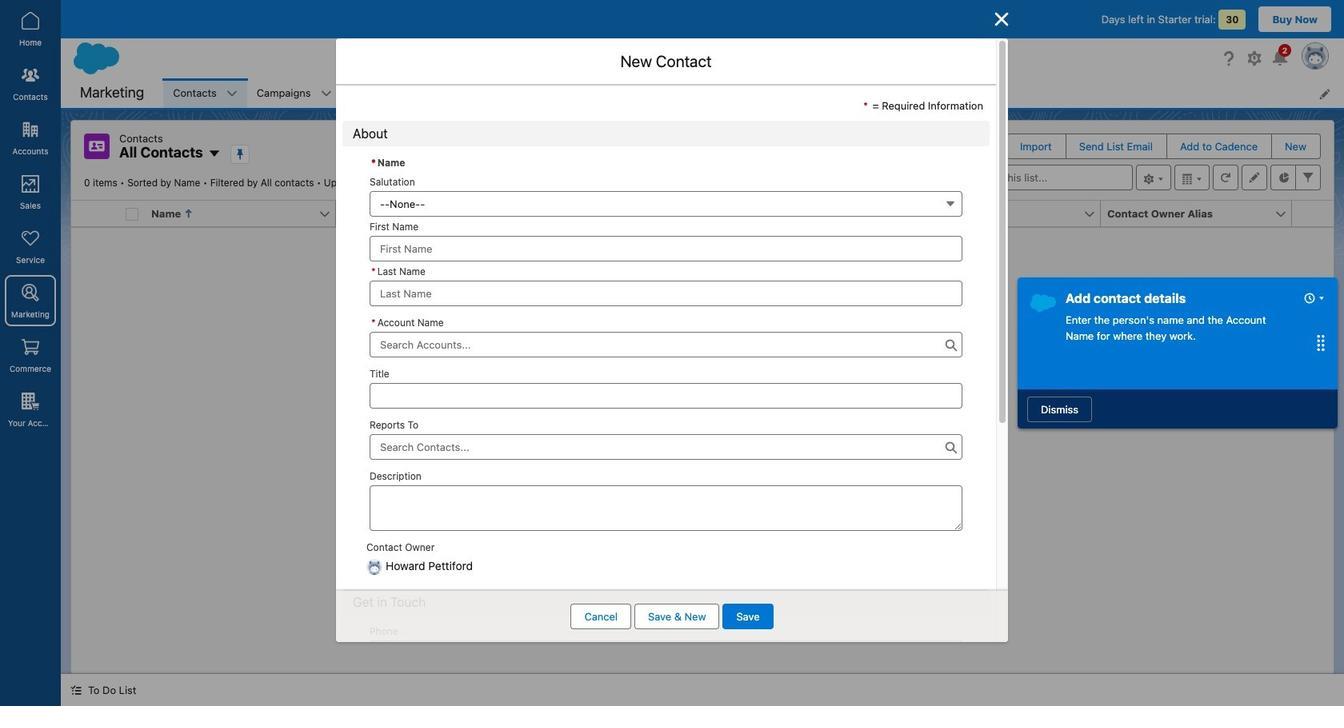 Task type: vqa. For each thing, say whether or not it's contained in the screenshot.
Contact Owner Alias element
yes



Task type: describe. For each thing, give the bounding box(es) containing it.
email element
[[910, 201, 1111, 227]]

phone element
[[719, 201, 920, 227]]

cell inside all contacts|contacts|list view element
[[119, 201, 145, 227]]

action image
[[1292, 201, 1334, 226]]

status inside all contacts|contacts|list view element
[[584, 341, 821, 534]]

3 list item from the left
[[341, 78, 430, 108]]

name element
[[145, 201, 346, 227]]

4 list item from the left
[[430, 78, 498, 108]]

contact owner alias element
[[1101, 201, 1302, 227]]

action element
[[1292, 201, 1334, 227]]

select list display image
[[1175, 165, 1210, 190]]

item number element
[[71, 201, 119, 227]]

Search Accounts... text field
[[370, 332, 963, 357]]

Search All Contacts list view. search field
[[941, 165, 1133, 190]]

Salutation - Current Selection: --None-- button
[[370, 191, 963, 216]]

title element
[[527, 201, 728, 227]]



Task type: locate. For each thing, give the bounding box(es) containing it.
status
[[584, 341, 821, 534]]

list
[[163, 78, 1345, 108]]

1 list item from the left
[[163, 78, 247, 108]]

all contacts status
[[84, 177, 324, 189]]

list item
[[163, 78, 247, 108], [247, 78, 341, 108], [341, 78, 430, 108], [430, 78, 498, 108]]

account name element
[[336, 201, 537, 227]]

cell
[[119, 201, 145, 227]]

list view controls image
[[1136, 165, 1172, 190]]

First Name text field
[[370, 236, 963, 261]]

Search Contacts... text field
[[370, 434, 963, 460]]

None text field
[[370, 383, 963, 409], [370, 641, 963, 667], [370, 383, 963, 409], [370, 641, 963, 667]]

None text field
[[370, 485, 963, 531]]

text default image
[[70, 685, 82, 696]]

item number image
[[71, 201, 119, 226]]

inverse image
[[992, 10, 1012, 29]]

Last Name text field
[[370, 281, 963, 306]]

2 list item from the left
[[247, 78, 341, 108]]

all contacts|contacts|list view element
[[70, 120, 1335, 675]]



